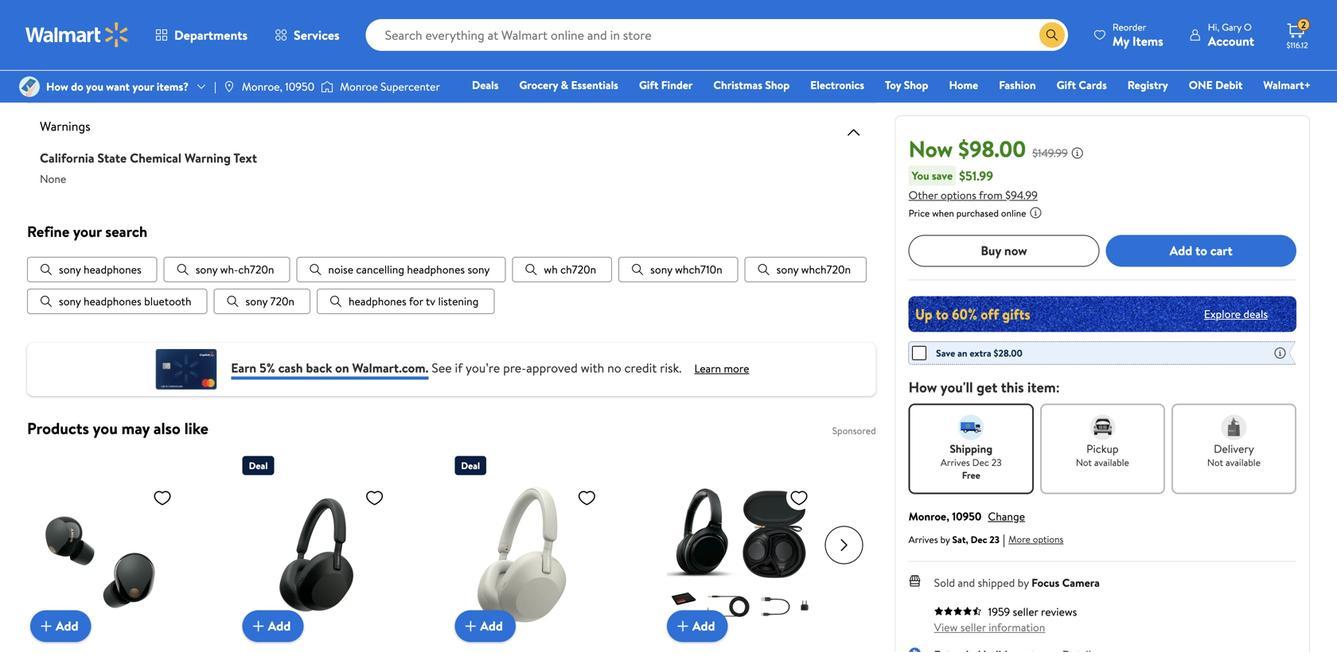 Task type: describe. For each thing, give the bounding box(es) containing it.
ch720n inside sony wh-ch720n button
[[238, 262, 274, 277]]

sony whch710n button
[[619, 257, 738, 283]]

noise cancelling headphones sony list item
[[296, 257, 506, 283]]

listening
[[438, 294, 479, 309]]

sony headphones
[[59, 262, 141, 277]]

shipping arrives dec 23 free
[[941, 441, 1002, 482]]

delivery not available
[[1208, 441, 1261, 469]]

deal for 1st the product 'group' from left
[[249, 459, 268, 473]]

options inside arrives by sat, dec 23 | more options
[[1033, 533, 1064, 546]]

sony headphones bluetooth list item
[[27, 289, 207, 314]]

more information on savings image
[[1274, 347, 1287, 360]]

sold
[[934, 575, 955, 591]]

headphones up sony headphones bluetooth button
[[84, 262, 141, 277]]

23 inside arrives by sat, dec 23 | more options
[[990, 533, 1000, 547]]

wh ch720n
[[544, 262, 596, 277]]

sony for sony headphones
[[59, 262, 81, 277]]

Save an extra $28.00 checkbox
[[912, 346, 927, 360]]

delivery
[[1214, 441, 1254, 457]]

by right services
[[356, 33, 367, 49]]

add for sony wh-1000xm5 the best wireless noise canceling headphones, black image
[[268, 618, 291, 635]]

add button for sony wh-1000xm5 the best wireless noise canceling headphones, silver image at the bottom
[[455, 611, 516, 643]]

sony for sony 720n
[[246, 294, 268, 309]]

prior
[[224, 67, 248, 82]]

items
[[1133, 32, 1164, 50]]

items?
[[157, 79, 189, 94]]

1 vertical spatial an
[[958, 346, 968, 360]]

not for pickup
[[1076, 456, 1092, 469]]

christmas
[[714, 77, 763, 93]]

0 vertical spatial terms
[[204, 33, 232, 49]]

1 vertical spatial for
[[208, 50, 222, 66]]

chemical
[[130, 149, 181, 167]]

the left item's
[[99, 67, 115, 82]]

options inside you save $51.99 other options from $94.99
[[941, 187, 977, 203]]

refine your search
[[27, 221, 147, 242]]

seller's
[[746, 50, 778, 66]]

monroe, for monroe, 10950 change
[[909, 509, 950, 524]]

intent image for shipping image
[[959, 415, 984, 440]]

 image for monroe supercenter
[[321, 79, 334, 95]]

up to sixty percent off deals. shop now. image
[[909, 296, 1297, 332]]

california
[[40, 149, 94, 167]]

christmas shop
[[714, 77, 790, 93]]

by left a at the top left
[[245, 50, 257, 66]]

gift cards
[[1057, 77, 1107, 93]]

you'll
[[941, 378, 973, 397]]

none
[[40, 171, 66, 187]]

1 vertical spatial you
[[93, 417, 118, 440]]

when
[[932, 206, 954, 220]]

fashion link
[[992, 76, 1043, 94]]

if
[[455, 359, 463, 377]]

registry link
[[1121, 76, 1176, 94]]

headphones for tv listening button
[[317, 289, 495, 314]]

text
[[233, 149, 257, 167]]

Search search field
[[366, 19, 1068, 51]]

deal for second the product 'group' from the left
[[461, 459, 480, 473]]

2 horizontal spatial party
[[656, 50, 681, 66]]

sony whch720n
[[777, 262, 851, 277]]

grocery & essentials link
[[512, 76, 626, 94]]

the down those
[[611, 50, 627, 66]]

how do you want your items?
[[46, 79, 189, 94]]

camera
[[1062, 575, 1100, 591]]

1 vertical spatial and
[[958, 575, 975, 591]]

walmart image
[[25, 22, 129, 48]]

reviews
[[1041, 604, 1077, 620]]

departments
[[174, 26, 248, 44]]

pickup not available
[[1076, 441, 1130, 469]]

available for delivery
[[1226, 456, 1261, 469]]

$51.99
[[959, 167, 993, 184]]

information inside please be aware that the warranty terms on items offered for sale by third party marketplace sellers may differ from those displayed in this section (if any). to confirm warranty terms on an item offered for sale by a third party marketplace seller, please use the 'contact seller' feature on the third party marketplace seller's information page and request the item's warranty terms prior to purchase.
[[781, 50, 838, 66]]

do
[[71, 79, 83, 94]]

back
[[306, 359, 332, 377]]

sony whch720n list item
[[745, 257, 867, 283]]

warnings image
[[844, 123, 863, 142]]

1959
[[988, 604, 1010, 620]]

wh ch720n list item
[[512, 257, 612, 283]]

save
[[936, 346, 955, 360]]

save an extra $28.00 element
[[912, 345, 1023, 361]]

home link
[[942, 76, 986, 94]]

1 vertical spatial |
[[1003, 531, 1006, 549]]

23 inside shipping arrives dec 23 free
[[992, 456, 1002, 469]]

on down those
[[597, 50, 609, 66]]

gift for gift cards
[[1057, 77, 1076, 93]]

electronics link
[[803, 76, 872, 94]]

seller for view
[[961, 620, 986, 635]]

o
[[1244, 20, 1252, 34]]

'contact
[[484, 50, 526, 66]]

sony up listening
[[468, 262, 490, 277]]

how for how do you want your items?
[[46, 79, 68, 94]]

2 horizontal spatial marketplace
[[683, 50, 743, 66]]

pickup
[[1087, 441, 1119, 457]]

like
[[184, 417, 208, 440]]

and inside please be aware that the warranty terms on items offered for sale by third party marketplace sellers may differ from those displayed in this section (if any). to confirm warranty terms on an item offered for sale by a third party marketplace seller, please use the 'contact seller' feature on the third party marketplace seller's information page and request the item's warranty terms prior to purchase.
[[40, 67, 57, 82]]

2 vertical spatial terms
[[193, 67, 222, 82]]

to inside please be aware that the warranty terms on items offered for sale by third party marketplace sellers may differ from those displayed in this section (if any). to confirm warranty terms on an item offered for sale by a third party marketplace seller, please use the 'contact seller' feature on the third party marketplace seller's information page and request the item's warranty terms prior to purchase.
[[250, 67, 260, 82]]

&
[[561, 77, 568, 93]]

christmas shop link
[[706, 76, 797, 94]]

shipped
[[978, 575, 1015, 591]]

wh
[[544, 262, 558, 277]]

0 vertical spatial warranty
[[159, 33, 202, 49]]

sony for sony whch710n
[[651, 262, 672, 277]]

Walmart Site-Wide search field
[[366, 19, 1068, 51]]

you save $51.99 other options from $94.99
[[909, 167, 1038, 203]]

1 horizontal spatial sale
[[335, 33, 353, 49]]

1 horizontal spatial information
[[989, 620, 1045, 635]]

2
[[1301, 18, 1307, 32]]

0 vertical spatial you
[[86, 79, 103, 94]]

sony wh-1000xm5 the best wireless noise canceling headphones, black image
[[243, 482, 391, 630]]

sony headphones bluetooth
[[59, 294, 191, 309]]

whch710n
[[675, 262, 723, 277]]

toy shop
[[885, 77, 929, 93]]

shop for toy shop
[[904, 77, 929, 93]]

0 horizontal spatial may
[[122, 417, 150, 440]]

those
[[596, 33, 623, 49]]

registry
[[1128, 77, 1168, 93]]

from inside you save $51.99 other options from $94.99
[[979, 187, 1003, 203]]

refine
[[27, 221, 70, 242]]

one debit
[[1189, 77, 1243, 93]]

1 horizontal spatial for
[[318, 33, 332, 49]]

on left items
[[235, 33, 247, 49]]

that
[[119, 33, 138, 49]]

1 horizontal spatial third
[[370, 33, 393, 49]]

my
[[1113, 32, 1130, 50]]

displayed
[[626, 33, 670, 49]]

how for how you'll get this item:
[[909, 378, 937, 397]]

shop for christmas shop
[[765, 77, 790, 93]]

a
[[259, 50, 265, 66]]

by left focus
[[1018, 575, 1029, 591]]

1 vertical spatial warranty
[[40, 50, 82, 66]]

add to favorites list, sony wh-1000xm5 the best wireless noise canceling headphones, silver image
[[577, 488, 597, 508]]

finder
[[661, 77, 693, 93]]

add to favorites list, sony wf-1000xm5 the best truly wireless bluetooth noise canceling earbuds headphones, black image
[[153, 488, 172, 508]]

add button for sony wh-1000xm5 the best wireless noise canceling headphones, black image
[[243, 611, 304, 643]]

purchased
[[957, 206, 999, 220]]

(if
[[742, 33, 752, 49]]

2 horizontal spatial third
[[630, 50, 653, 66]]

0 horizontal spatial your
[[73, 221, 102, 242]]

explore deals link
[[1198, 300, 1275, 328]]

earn
[[231, 359, 256, 377]]

ch720n inside wh ch720n button
[[561, 262, 596, 277]]

any).
[[755, 33, 777, 49]]

1959 seller reviews
[[988, 604, 1077, 620]]

please be aware that the warranty terms on items offered for sale by third party marketplace sellers may differ from those displayed in this section (if any). to confirm warranty terms on an item offered for sale by a third party marketplace seller, please use the 'contact seller' feature on the third party marketplace seller's information page and request the item's warranty terms prior to purchase.
[[40, 33, 863, 82]]

hi,
[[1208, 20, 1220, 34]]

2 vertical spatial warranty
[[149, 67, 191, 82]]

gift finder link
[[632, 76, 700, 94]]

1 product group from the left
[[243, 450, 433, 653]]

0 horizontal spatial third
[[267, 50, 290, 66]]

sold and shipped by focus camera
[[934, 575, 1100, 591]]

monroe, 10950 change
[[909, 509, 1025, 524]]

seller for 1959
[[1013, 604, 1039, 620]]

free
[[962, 469, 981, 482]]

sony whch710n list item
[[619, 257, 738, 283]]

sony whch720n button
[[745, 257, 867, 283]]

no
[[607, 359, 621, 377]]

for inside button
[[409, 294, 423, 309]]

cancelling
[[356, 262, 404, 277]]

0 horizontal spatial marketplace
[[321, 50, 380, 66]]

whch720n
[[801, 262, 851, 277]]

dec inside shipping arrives dec 23 free
[[973, 456, 989, 469]]

this inside please be aware that the warranty terms on items offered for sale by third party marketplace sellers may differ from those displayed in this section (if any). to confirm warranty terms on an item offered for sale by a third party marketplace seller, please use the 'contact seller' feature on the third party marketplace seller's information page and request the item's warranty terms prior to purchase.
[[684, 33, 701, 49]]

supercenter
[[381, 79, 440, 94]]

arrives inside shipping arrives dec 23 free
[[941, 456, 970, 469]]

to inside button
[[1196, 242, 1208, 260]]

item:
[[1028, 378, 1060, 397]]

sony 720n list item
[[214, 289, 310, 314]]

view seller information
[[934, 620, 1045, 635]]

learn more
[[695, 361, 749, 376]]

headphones for tv listening list item
[[317, 289, 495, 314]]

sellers
[[485, 33, 516, 49]]



Task type: locate. For each thing, give the bounding box(es) containing it.
to
[[250, 67, 260, 82], [1196, 242, 1208, 260]]

sony wh-ch720n list item
[[164, 257, 290, 283]]

marketplace down section
[[683, 50, 743, 66]]

1 vertical spatial offered
[[169, 50, 205, 66]]

| left more
[[1003, 531, 1006, 549]]

add to cart image for sony wf-1000xm5 the best truly wireless bluetooth noise canceling earbuds headphones, black image
[[37, 617, 56, 636]]

0 horizontal spatial seller
[[961, 620, 986, 635]]

sony for sony whch720n
[[777, 262, 799, 277]]

wh-
[[220, 262, 238, 277]]

credit
[[625, 359, 657, 377]]

0 horizontal spatial gift
[[639, 77, 659, 93]]

add for sony wh-1000xm4 wireless noise canceling overhead headphones (black) - bundle image
[[693, 618, 715, 635]]

how left the you'll
[[909, 378, 937, 397]]

add to cart button
[[1106, 235, 1297, 267]]

sony down the sony headphones button
[[59, 294, 81, 309]]

please
[[40, 33, 71, 49]]

save
[[932, 168, 953, 183]]

1 vertical spatial how
[[909, 378, 937, 397]]

information down confirm
[[781, 50, 838, 66]]

monroe, for monroe, 10950
[[242, 79, 283, 94]]

capitalone image
[[154, 349, 218, 390]]

earn 5% cash back on walmart.com. see if you're pre-approved with no credit risk.
[[231, 359, 682, 377]]

1 vertical spatial monroe,
[[909, 509, 950, 524]]

10950 for monroe, 10950 change
[[952, 509, 982, 524]]

1 horizontal spatial to
[[1196, 242, 1208, 260]]

buy now button
[[909, 235, 1100, 267]]

products
[[27, 417, 89, 440]]

terms down aware
[[85, 50, 113, 66]]

1 vertical spatial terms
[[85, 50, 113, 66]]

may up seller'
[[519, 33, 538, 49]]

1 vertical spatial dec
[[971, 533, 987, 547]]

search icon image
[[1046, 29, 1059, 41]]

sony wf-1000xm5 the best truly wireless bluetooth noise canceling earbuds headphones, black image
[[30, 482, 178, 630]]

you right 'products'
[[93, 417, 118, 440]]

be
[[73, 33, 85, 49]]

sony left the whch720n
[[777, 262, 799, 277]]

1 vertical spatial sale
[[225, 50, 243, 66]]

1 vertical spatial information
[[989, 620, 1045, 635]]

warranty down please at the top of page
[[40, 50, 82, 66]]

third down "displayed"
[[630, 50, 653, 66]]

terms up prior
[[204, 33, 232, 49]]

get
[[977, 378, 998, 397]]

may left also
[[122, 417, 150, 440]]

learn more about strikethrough prices image
[[1071, 147, 1084, 159]]

0 vertical spatial from
[[570, 33, 594, 49]]

 image for how do you want your items?
[[19, 76, 40, 97]]

0 horizontal spatial offered
[[169, 50, 205, 66]]

4 add button from the left
[[667, 611, 728, 643]]

this right in
[[684, 33, 701, 49]]

add to cart image
[[249, 617, 268, 636], [673, 617, 693, 636]]

0 horizontal spatial arrives
[[909, 533, 938, 547]]

not down 'intent image for pickup'
[[1076, 456, 1092, 469]]

on
[[235, 33, 247, 49], [115, 50, 128, 66], [597, 50, 609, 66], [335, 359, 349, 377]]

0 horizontal spatial an
[[130, 50, 142, 66]]

0 horizontal spatial deal
[[249, 459, 268, 473]]

sony 720n
[[246, 294, 295, 309]]

10950 for monroe, 10950
[[285, 79, 315, 94]]

warranty
[[159, 33, 202, 49], [40, 50, 82, 66], [149, 67, 191, 82]]

headphones
[[84, 262, 141, 277], [407, 262, 465, 277], [84, 294, 141, 309], [349, 294, 407, 309]]

1 vertical spatial your
[[73, 221, 102, 242]]

2 add button from the left
[[243, 611, 304, 643]]

1 not from the left
[[1076, 456, 1092, 469]]

sony for sony wh-ch720n
[[196, 262, 218, 277]]

0 horizontal spatial 10950
[[285, 79, 315, 94]]

arrives inside arrives by sat, dec 23 | more options
[[909, 533, 938, 547]]

1 horizontal spatial party
[[395, 33, 420, 49]]

third up seller,
[[370, 33, 393, 49]]

0 vertical spatial 23
[[992, 456, 1002, 469]]

explore deals
[[1204, 306, 1268, 322]]

0 horizontal spatial party
[[293, 50, 318, 66]]

cash
[[278, 359, 303, 377]]

2 add to cart image from the left
[[461, 617, 480, 636]]

now
[[1005, 242, 1027, 260]]

0 vertical spatial to
[[250, 67, 260, 82]]

$98.00
[[959, 133, 1026, 164]]

debit
[[1216, 77, 1243, 93]]

want
[[106, 79, 130, 94]]

for down departments
[[208, 50, 222, 66]]

marketplace up use
[[423, 33, 483, 49]]

2 shop from the left
[[904, 77, 929, 93]]

sony whch710n
[[651, 262, 723, 277]]

1 add to cart image from the left
[[249, 617, 268, 636]]

by inside arrives by sat, dec 23 | more options
[[941, 533, 950, 547]]

sale up prior
[[225, 50, 243, 66]]

available
[[1094, 456, 1130, 469], [1226, 456, 1261, 469]]

party up seller,
[[395, 33, 420, 49]]

0 vertical spatial and
[[40, 67, 57, 82]]

services button
[[261, 16, 353, 54]]

0 horizontal spatial to
[[250, 67, 260, 82]]

party down in
[[656, 50, 681, 66]]

10950 down services popup button
[[285, 79, 315, 94]]

available down 'intent image for pickup'
[[1094, 456, 1130, 469]]

intent image for pickup image
[[1090, 415, 1116, 440]]

for left tv at the left
[[409, 294, 423, 309]]

0 horizontal spatial this
[[684, 33, 701, 49]]

1 vertical spatial this
[[1001, 378, 1024, 397]]

how left do
[[46, 79, 68, 94]]

may inside please be aware that the warranty terms on items offered for sale by third party marketplace sellers may differ from those displayed in this section (if any). to confirm warranty terms on an item offered for sale by a third party marketplace seller, please use the 'contact seller' feature on the third party marketplace seller's information page and request the item's warranty terms prior to purchase.
[[519, 33, 538, 49]]

and right sold
[[958, 575, 975, 591]]

0 vertical spatial monroe,
[[242, 79, 283, 94]]

add inside add to cart button
[[1170, 242, 1193, 260]]

sony left the wh-
[[196, 262, 218, 277]]

cart
[[1211, 242, 1233, 260]]

add to favorites list, sony wh-1000xm5 the best wireless noise canceling headphones, black image
[[365, 488, 384, 508]]

0 horizontal spatial add to cart image
[[37, 617, 56, 636]]

not
[[1076, 456, 1092, 469], [1208, 456, 1224, 469]]

2 available from the left
[[1226, 456, 1261, 469]]

one
[[1189, 77, 1213, 93]]

0 horizontal spatial information
[[781, 50, 838, 66]]

23 left more
[[990, 533, 1000, 547]]

1 add button from the left
[[30, 611, 91, 643]]

sale
[[335, 33, 353, 49], [225, 50, 243, 66]]

buy now
[[981, 242, 1027, 260]]

seller,
[[383, 50, 411, 66]]

1 horizontal spatial from
[[979, 187, 1003, 203]]

monroe, down a at the top left
[[242, 79, 283, 94]]

list
[[27, 257, 876, 314]]

0 horizontal spatial available
[[1094, 456, 1130, 469]]

1 horizontal spatial your
[[132, 79, 154, 94]]

0 horizontal spatial add to cart image
[[249, 617, 268, 636]]

add button
[[30, 611, 91, 643], [243, 611, 304, 643], [455, 611, 516, 643], [667, 611, 728, 643]]

1 horizontal spatial arrives
[[941, 456, 970, 469]]

sony wh-ch720n
[[196, 262, 274, 277]]

available inside delivery not available
[[1226, 456, 1261, 469]]

0 vertical spatial may
[[519, 33, 538, 49]]

available for pickup
[[1094, 456, 1130, 469]]

 image
[[19, 76, 40, 97], [321, 79, 334, 95]]

1 horizontal spatial gift
[[1057, 77, 1076, 93]]

monroe,
[[242, 79, 283, 94], [909, 509, 950, 524]]

| left prior
[[214, 79, 216, 94]]

warranty down item
[[149, 67, 191, 82]]

sony headphones button
[[27, 257, 157, 283]]

terms left prior
[[193, 67, 222, 82]]

shop down seller's
[[765, 77, 790, 93]]

you right do
[[86, 79, 103, 94]]

headphones up tv at the left
[[407, 262, 465, 277]]

seller right "1959"
[[1013, 604, 1039, 620]]

1 vertical spatial 10950
[[952, 509, 982, 524]]

2 deal from the left
[[461, 459, 480, 473]]

from inside please be aware that the warranty terms on items offered for sale by third party marketplace sellers may differ from those displayed in this section (if any). to confirm warranty terms on an item offered for sale by a third party marketplace seller, please use the 'contact seller' feature on the third party marketplace seller's information page and request the item's warranty terms prior to purchase.
[[570, 33, 594, 49]]

list containing sony headphones
[[27, 257, 876, 314]]

0 horizontal spatial and
[[40, 67, 57, 82]]

shop right "toy"
[[904, 77, 929, 93]]

ch720n right wh
[[561, 262, 596, 277]]

pre-
[[503, 359, 526, 377]]

cards
[[1079, 77, 1107, 93]]

warning
[[185, 149, 231, 167]]

4.267 stars out of 5, based on 1959 seller reviews element
[[934, 607, 982, 616]]

an right save
[[958, 346, 968, 360]]

for right items
[[318, 33, 332, 49]]

add to cart image for sony wh-1000xm5 the best wireless noise canceling headphones, silver image at the bottom
[[461, 617, 480, 636]]

the
[[141, 33, 157, 49], [465, 50, 482, 66], [611, 50, 627, 66], [99, 67, 115, 82]]

your right want
[[132, 79, 154, 94]]

$116.12
[[1287, 40, 1308, 51]]

sony left 720n
[[246, 294, 268, 309]]

information down sold and shipped by focus camera
[[989, 620, 1045, 635]]

offered right item
[[169, 50, 205, 66]]

sony wh-1000xm5 the best wireless noise canceling headphones, silver image
[[455, 482, 603, 630]]

sale up the monroe
[[335, 33, 353, 49]]

marketplace up the monroe
[[321, 50, 380, 66]]

an inside please be aware that the warranty terms on items offered for sale by third party marketplace sellers may differ from those displayed in this section (if any). to confirm warranty terms on an item offered for sale by a third party marketplace seller, please use the 'contact seller' feature on the third party marketplace seller's information page and request the item's warranty terms prior to purchase.
[[130, 50, 142, 66]]

noise
[[328, 262, 354, 277]]

1 horizontal spatial  image
[[321, 79, 334, 95]]

0 horizontal spatial shop
[[765, 77, 790, 93]]

change button
[[988, 509, 1025, 524]]

dec inside arrives by sat, dec 23 | more options
[[971, 533, 987, 547]]

2 gift from the left
[[1057, 77, 1076, 93]]

1 gift from the left
[[639, 77, 659, 93]]

add to favorites list, sony wh-1000xm4 wireless noise canceling overhead headphones (black) - bundle image
[[790, 488, 809, 508]]

1 horizontal spatial may
[[519, 33, 538, 49]]

sony headphones list item
[[27, 257, 157, 283]]

1 horizontal spatial monroe,
[[909, 509, 950, 524]]

headphones down sony headphones
[[84, 294, 141, 309]]

the right use
[[465, 50, 482, 66]]

legal information image
[[1030, 206, 1042, 219]]

available inside pickup not available
[[1094, 456, 1130, 469]]

party down services
[[293, 50, 318, 66]]

ch720n up sony 720n list item
[[238, 262, 274, 277]]

sony wh-1000xm4 wireless noise canceling overhead headphones (black) - bundle image
[[667, 482, 815, 630]]

next slide for products you may also like list image
[[825, 527, 863, 565]]

an up item's
[[130, 50, 142, 66]]

hi, gary o account
[[1208, 20, 1255, 50]]

on down the "that"
[[115, 50, 128, 66]]

1 add to cart image from the left
[[37, 617, 56, 636]]

1 horizontal spatial product group
[[455, 450, 645, 653]]

options right more
[[1033, 533, 1064, 546]]

2 product group from the left
[[455, 450, 645, 653]]

0 vertical spatial sale
[[335, 33, 353, 49]]

1 deal from the left
[[249, 459, 268, 473]]

by left sat,
[[941, 533, 950, 547]]

deals
[[472, 77, 499, 93]]

this right 'get'
[[1001, 378, 1024, 397]]

1 vertical spatial 23
[[990, 533, 1000, 547]]

0 horizontal spatial sale
[[225, 50, 243, 66]]

monroe, 10950
[[242, 79, 315, 94]]

2 ch720n from the left
[[561, 262, 596, 277]]

 image left do
[[19, 76, 40, 97]]

fashion
[[999, 77, 1036, 93]]

0 vertical spatial offered
[[279, 33, 315, 49]]

to down a at the top left
[[250, 67, 260, 82]]

0 vertical spatial dec
[[973, 456, 989, 469]]

online
[[1001, 206, 1026, 220]]

information
[[781, 50, 838, 66], [989, 620, 1045, 635]]

buy
[[981, 242, 1001, 260]]

10950 up sat,
[[952, 509, 982, 524]]

not for delivery
[[1208, 456, 1224, 469]]

1 vertical spatial may
[[122, 417, 150, 440]]

1 horizontal spatial |
[[1003, 531, 1006, 549]]

1 available from the left
[[1094, 456, 1130, 469]]

warranty up item
[[159, 33, 202, 49]]

 image
[[223, 80, 236, 93]]

available down "intent image for delivery"
[[1226, 456, 1261, 469]]

0 vertical spatial 10950
[[285, 79, 315, 94]]

product group
[[243, 450, 433, 653], [455, 450, 645, 653]]

0 vertical spatial for
[[318, 33, 332, 49]]

1 horizontal spatial 10950
[[952, 509, 982, 524]]

california state chemical warning text none
[[40, 149, 257, 187]]

services
[[294, 26, 340, 44]]

other options from $94.99 button
[[909, 187, 1038, 203]]

and left request
[[40, 67, 57, 82]]

seller down 4.267 stars out of 5, based on 1959 seller reviews element
[[961, 620, 986, 635]]

capital one  earn 5% cash back on walmart.com. see if you're pre-approved with no credit risk. learn more element
[[695, 361, 749, 377]]

1 horizontal spatial and
[[958, 575, 975, 591]]

1 horizontal spatial an
[[958, 346, 968, 360]]

also
[[154, 417, 181, 440]]

23 right 'free' at bottom
[[992, 456, 1002, 469]]

focus
[[1032, 575, 1060, 591]]

electronics
[[811, 77, 865, 93]]

arrives left sat,
[[909, 533, 938, 547]]

departments button
[[142, 16, 261, 54]]

add button for sony wf-1000xm5 the best truly wireless bluetooth noise canceling earbuds headphones, black image
[[30, 611, 91, 643]]

not down "intent image for delivery"
[[1208, 456, 1224, 469]]

section
[[704, 33, 739, 49]]

0 vertical spatial an
[[130, 50, 142, 66]]

toy
[[885, 77, 901, 93]]

1 vertical spatial options
[[1033, 533, 1064, 546]]

for
[[318, 33, 332, 49], [208, 50, 222, 66], [409, 294, 423, 309]]

2 not from the left
[[1208, 456, 1224, 469]]

dec down intent image for shipping
[[973, 456, 989, 469]]

sony for sony headphones bluetooth
[[59, 294, 81, 309]]

sat,
[[952, 533, 969, 547]]

more
[[724, 361, 749, 376]]

shipping
[[950, 441, 993, 457]]

1 vertical spatial arrives
[[909, 533, 938, 547]]

risk.
[[660, 359, 682, 377]]

wh ch720n button
[[512, 257, 612, 283]]

third right a at the top left
[[267, 50, 290, 66]]

0 vertical spatial |
[[214, 79, 216, 94]]

1 vertical spatial to
[[1196, 242, 1208, 260]]

sony headphones bluetooth button
[[27, 289, 207, 314]]

1 horizontal spatial ch720n
[[561, 262, 596, 277]]

add for sony wh-1000xm5 the best wireless noise canceling headphones, silver image at the bottom
[[480, 618, 503, 635]]

walmart+
[[1264, 77, 1311, 93]]

 image left the monroe
[[321, 79, 334, 95]]

1 ch720n from the left
[[238, 262, 274, 277]]

from up purchased
[[979, 187, 1003, 203]]

other
[[909, 187, 938, 203]]

item's
[[118, 67, 146, 82]]

0 vertical spatial this
[[684, 33, 701, 49]]

sony inside button
[[196, 262, 218, 277]]

your up sony headphones list item
[[73, 221, 102, 242]]

0 horizontal spatial from
[[570, 33, 594, 49]]

dec right sat,
[[971, 533, 987, 547]]

1 horizontal spatial add to cart image
[[461, 617, 480, 636]]

1 horizontal spatial shop
[[904, 77, 929, 93]]

1 horizontal spatial options
[[1033, 533, 1064, 546]]

1 horizontal spatial this
[[1001, 378, 1024, 397]]

you
[[86, 79, 103, 94], [93, 417, 118, 440]]

0 horizontal spatial not
[[1076, 456, 1092, 469]]

by
[[356, 33, 367, 49], [245, 50, 257, 66], [941, 533, 950, 547], [1018, 575, 1029, 591]]

1 horizontal spatial marketplace
[[423, 33, 483, 49]]

on right 'back'
[[335, 359, 349, 377]]

this
[[684, 33, 701, 49], [1001, 378, 1024, 397]]

1 vertical spatial from
[[979, 187, 1003, 203]]

0 horizontal spatial |
[[214, 79, 216, 94]]

0 vertical spatial your
[[132, 79, 154, 94]]

monroe, up arrives by sat, dec 23 | more options
[[909, 509, 950, 524]]

add to cart image for sony wh-1000xm5 the best wireless noise canceling headphones, black image
[[249, 617, 268, 636]]

1 horizontal spatial not
[[1208, 456, 1224, 469]]

ch720n
[[238, 262, 274, 277], [561, 262, 596, 277]]

not inside pickup not available
[[1076, 456, 1092, 469]]

the up item
[[141, 33, 157, 49]]

not inside delivery not available
[[1208, 456, 1224, 469]]

10950
[[285, 79, 315, 94], [952, 509, 982, 524]]

add to cart image
[[37, 617, 56, 636], [461, 617, 480, 636]]

please
[[414, 50, 444, 66]]

noise cancelling headphones sony button
[[296, 257, 506, 283]]

gift left cards
[[1057, 77, 1076, 93]]

sony down refine your search
[[59, 262, 81, 277]]

gift for gift finder
[[639, 77, 659, 93]]

2 vertical spatial for
[[409, 294, 423, 309]]

intent image for delivery image
[[1222, 415, 1247, 440]]

0 vertical spatial information
[[781, 50, 838, 66]]

1 horizontal spatial deal
[[461, 459, 480, 473]]

to left cart
[[1196, 242, 1208, 260]]

1 horizontal spatial add to cart image
[[673, 617, 693, 636]]

arrives down intent image for shipping
[[941, 456, 970, 469]]

offered right items
[[279, 33, 315, 49]]

sony left whch710n
[[651, 262, 672, 277]]

0 horizontal spatial ch720n
[[238, 262, 274, 277]]

1 shop from the left
[[765, 77, 790, 93]]

headphones down cancelling
[[349, 294, 407, 309]]

1 horizontal spatial offered
[[279, 33, 315, 49]]

2 horizontal spatial for
[[409, 294, 423, 309]]

0 horizontal spatial for
[[208, 50, 222, 66]]

2 add to cart image from the left
[[673, 617, 693, 636]]

gift left finder
[[639, 77, 659, 93]]

gift cards link
[[1050, 76, 1114, 94]]

with
[[581, 359, 604, 377]]

0 vertical spatial how
[[46, 79, 68, 94]]

1 horizontal spatial available
[[1226, 456, 1261, 469]]

add for sony wf-1000xm5 the best truly wireless bluetooth noise canceling earbuds headphones, black image
[[56, 618, 78, 635]]

add button for sony wh-1000xm4 wireless noise canceling overhead headphones (black) - bundle image
[[667, 611, 728, 643]]

$94.99
[[1006, 187, 1038, 203]]

0 vertical spatial arrives
[[941, 456, 970, 469]]

from
[[570, 33, 594, 49], [979, 187, 1003, 203]]

add to cart image for sony wh-1000xm4 wireless noise canceling overhead headphones (black) - bundle image
[[673, 617, 693, 636]]

options up "price when purchased online"
[[941, 187, 977, 203]]

3 add button from the left
[[455, 611, 516, 643]]

from up feature
[[570, 33, 594, 49]]



Task type: vqa. For each thing, say whether or not it's contained in the screenshot.
Add to Favorites list, Sony WF-1000XM5 The Best Truly Wireless Bluetooth Noise Canceling Earbuds Headphones, Black icon
yes



